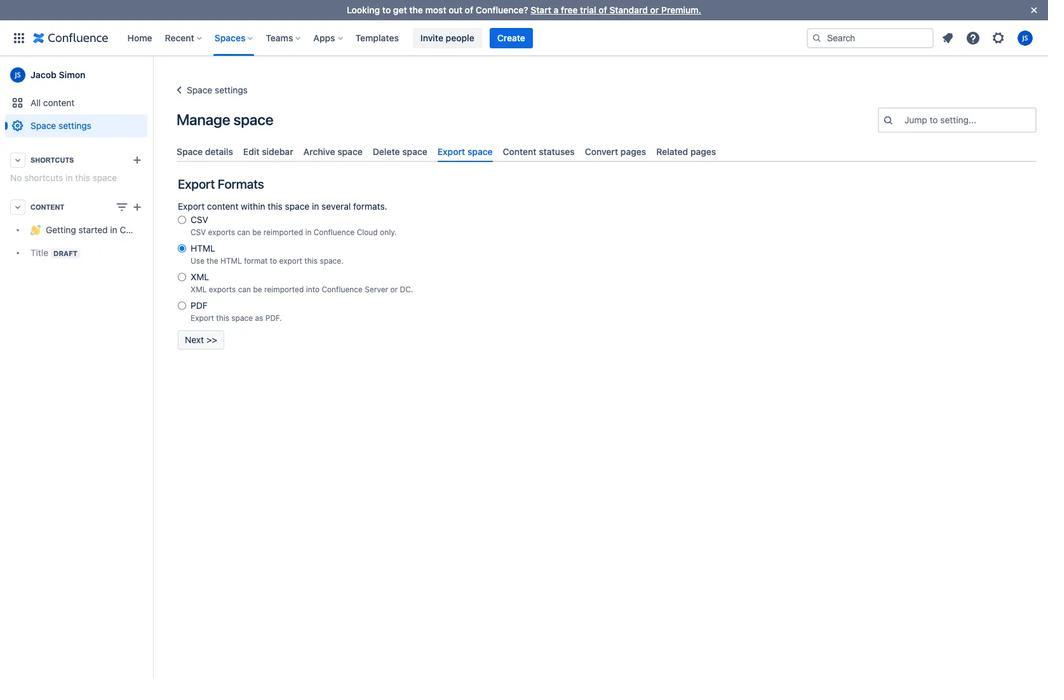 Task type: describe. For each thing, give the bounding box(es) containing it.
teams button
[[262, 28, 306, 48]]

as
[[255, 313, 263, 323]]

settings icon image
[[991, 30, 1007, 45]]

in inside tree
[[110, 225, 117, 235]]

no
[[10, 172, 22, 183]]

several
[[322, 201, 351, 212]]

looking to get the most out of confluence? start a free trial of standard or premium.
[[347, 4, 702, 15]]

edit
[[243, 146, 260, 157]]

related pages
[[657, 146, 716, 157]]

0 vertical spatial html
[[191, 243, 215, 254]]

help icon image
[[966, 30, 981, 45]]

spaces
[[215, 32, 246, 43]]

exports for csv
[[208, 228, 235, 237]]

dc.
[[400, 285, 413, 294]]

premium.
[[662, 4, 702, 15]]

confluence?
[[476, 4, 528, 15]]

to for setting...
[[930, 114, 938, 125]]

1 xml from the top
[[191, 271, 209, 282]]

space inside 'export space' link
[[468, 146, 493, 157]]

csv csv exports can be reimported in confluence cloud only.
[[191, 214, 397, 237]]

exports for xml
[[209, 285, 236, 294]]

export space
[[438, 146, 493, 157]]

appswitcher icon image
[[11, 30, 27, 45]]

title draft
[[31, 247, 78, 258]]

jacob simon link
[[5, 62, 147, 88]]

pdf.
[[265, 313, 282, 323]]

out
[[449, 4, 463, 15]]

jump
[[905, 114, 928, 125]]

space inside pdf export this space as pdf.
[[232, 313, 253, 323]]

Search field
[[807, 28, 934, 48]]

only.
[[380, 228, 397, 237]]

edit sidebar
[[243, 146, 293, 157]]

delete
[[373, 146, 400, 157]]

export
[[279, 256, 302, 266]]

all
[[31, 97, 41, 108]]

space details link
[[172, 141, 238, 162]]

statuses
[[539, 146, 575, 157]]

0 vertical spatial or
[[650, 4, 659, 15]]

space inside space element
[[92, 172, 117, 183]]

invite
[[421, 32, 444, 43]]

invite people
[[421, 32, 475, 43]]

content statuses link
[[498, 141, 580, 162]]

this right 'within'
[[268, 201, 283, 212]]

xml xml exports can be reimported into confluence server or dc.
[[191, 271, 413, 294]]

2 vertical spatial space
[[177, 146, 203, 157]]

within
[[241, 201, 265, 212]]

reimported for xml
[[264, 285, 304, 294]]

title
[[31, 247, 48, 258]]

pdf export this space as pdf.
[[191, 300, 282, 323]]

formats
[[218, 177, 264, 191]]

related
[[657, 146, 688, 157]]

started
[[78, 225, 108, 235]]

manage
[[177, 111, 230, 128]]

0 vertical spatial space
[[187, 85, 212, 95]]

archive space
[[304, 146, 363, 157]]

can for xml
[[238, 285, 251, 294]]

get
[[393, 4, 407, 15]]

convert pages link
[[580, 141, 652, 162]]

to for get
[[382, 4, 391, 15]]

sidebar
[[262, 146, 293, 157]]

start a free trial of standard or premium. link
[[531, 4, 702, 15]]

2 xml from the top
[[191, 285, 207, 294]]

content for export
[[207, 201, 239, 212]]

space details
[[177, 146, 233, 157]]

export for export content within this space in several formats.
[[178, 201, 205, 212]]

export content within this space in several formats.
[[178, 201, 387, 212]]

getting
[[46, 225, 76, 235]]

archive
[[304, 146, 335, 157]]

free
[[561, 4, 578, 15]]

html use the html format to export this space.
[[191, 243, 344, 266]]

getting started in confluence link
[[5, 219, 167, 241]]

spaces button
[[211, 28, 258, 48]]

apps
[[314, 32, 335, 43]]

1 vertical spatial space
[[31, 120, 56, 131]]

confluence for csv
[[314, 228, 355, 237]]

create a page image
[[130, 200, 145, 215]]

manage space
[[177, 111, 274, 128]]

the inside html use the html format to export this space.
[[207, 256, 218, 266]]

jump to setting...
[[905, 114, 977, 125]]

draft
[[53, 249, 78, 257]]

jacob
[[31, 69, 56, 80]]

space settings link inside space element
[[5, 114, 147, 137]]

tab list containing space details
[[172, 141, 1042, 162]]

export inside pdf export this space as pdf.
[[191, 313, 214, 323]]

format
[[244, 256, 268, 266]]

convert pages
[[585, 146, 646, 157]]

cloud
[[357, 228, 378, 237]]

home link
[[124, 28, 156, 48]]

this inside html use the html format to export this space.
[[305, 256, 318, 266]]

be for csv
[[252, 228, 261, 237]]

confluence for xml
[[322, 285, 363, 294]]

content statuses
[[503, 146, 575, 157]]

standard
[[610, 4, 648, 15]]

be for xml
[[253, 285, 262, 294]]

reimported for csv
[[264, 228, 303, 237]]



Task type: locate. For each thing, give the bounding box(es) containing it.
1 horizontal spatial settings
[[215, 85, 248, 95]]

content for content
[[31, 203, 64, 211]]

into
[[306, 285, 320, 294]]

shortcuts
[[31, 156, 74, 164]]

export for export space
[[438, 146, 465, 157]]

reimported down export content within this space in several formats.
[[264, 228, 303, 237]]

create link
[[490, 28, 533, 48]]

tree containing getting started in confluence
[[5, 219, 167, 264]]

tab list
[[172, 141, 1042, 162]]

setting...
[[941, 114, 977, 125]]

of right trial
[[599, 4, 607, 15]]

0 horizontal spatial or
[[390, 285, 398, 294]]

start
[[531, 4, 552, 15]]

in
[[66, 172, 73, 183], [312, 201, 319, 212], [110, 225, 117, 235], [305, 228, 312, 237]]

this left as
[[216, 313, 229, 323]]

use
[[191, 256, 205, 266]]

2 of from the left
[[599, 4, 607, 15]]

change view image
[[114, 200, 130, 215]]

reimported inside xml xml exports can be reimported into confluence server or dc.
[[264, 285, 304, 294]]

0 vertical spatial xml
[[191, 271, 209, 282]]

content inside space element
[[43, 97, 75, 108]]

confluence inside csv csv exports can be reimported in confluence cloud only.
[[314, 228, 355, 237]]

this inside pdf export this space as pdf.
[[216, 313, 229, 323]]

0 horizontal spatial settings
[[58, 120, 91, 131]]

export formats
[[178, 177, 264, 191]]

archive space link
[[298, 141, 368, 162]]

0 vertical spatial content
[[43, 97, 75, 108]]

space settings
[[187, 85, 248, 95], [31, 120, 91, 131]]

1 vertical spatial content
[[207, 201, 239, 212]]

content right all
[[43, 97, 75, 108]]

0 horizontal spatial space settings
[[31, 120, 91, 131]]

content inside dropdown button
[[31, 203, 64, 211]]

this inside space element
[[75, 172, 90, 183]]

exports down the export formats
[[208, 228, 235, 237]]

1 pages from the left
[[621, 146, 646, 157]]

no shortcuts in this space
[[10, 172, 117, 183]]

looking
[[347, 4, 380, 15]]

space settings link up the manage
[[172, 83, 248, 98]]

None submit
[[178, 331, 224, 350]]

banner containing home
[[0, 20, 1049, 56]]

this down shortcuts "dropdown button"
[[75, 172, 90, 183]]

to inside html use the html format to export this space.
[[270, 256, 277, 266]]

to
[[382, 4, 391, 15], [930, 114, 938, 125], [270, 256, 277, 266]]

0 vertical spatial space settings link
[[172, 83, 248, 98]]

in right the started
[[110, 225, 117, 235]]

to left "get"
[[382, 4, 391, 15]]

pages inside convert pages link
[[621, 146, 646, 157]]

space up the manage
[[187, 85, 212, 95]]

pages inside related pages link
[[691, 146, 716, 157]]

0 horizontal spatial space settings link
[[5, 114, 147, 137]]

export for export formats
[[178, 177, 215, 191]]

0 vertical spatial exports
[[208, 228, 235, 237]]

2 vertical spatial to
[[270, 256, 277, 266]]

or inside xml xml exports can be reimported into confluence server or dc.
[[390, 285, 398, 294]]

pages right convert
[[621, 146, 646, 157]]

shortcuts
[[24, 172, 63, 183]]

0 horizontal spatial html
[[191, 243, 215, 254]]

space inside delete space link
[[402, 146, 428, 157]]

home
[[127, 32, 152, 43]]

confluence image
[[33, 30, 108, 45], [33, 30, 108, 45]]

0 vertical spatial to
[[382, 4, 391, 15]]

add shortcut image
[[130, 153, 145, 168]]

can inside csv csv exports can be reimported in confluence cloud only.
[[237, 228, 250, 237]]

in left several in the top of the page
[[312, 201, 319, 212]]

0 vertical spatial settings
[[215, 85, 248, 95]]

this right "export"
[[305, 256, 318, 266]]

reimported left into
[[264, 285, 304, 294]]

export down space details link
[[178, 177, 215, 191]]

global element
[[8, 20, 807, 56]]

export space link
[[433, 141, 498, 162]]

banner
[[0, 20, 1049, 56]]

pages for convert pages
[[621, 146, 646, 157]]

csv
[[191, 214, 208, 225], [191, 228, 206, 237]]

or
[[650, 4, 659, 15], [390, 285, 398, 294]]

0 horizontal spatial content
[[31, 203, 64, 211]]

all content link
[[5, 92, 147, 114]]

this
[[75, 172, 90, 183], [268, 201, 283, 212], [305, 256, 318, 266], [216, 313, 229, 323]]

1 vertical spatial reimported
[[264, 285, 304, 294]]

content left statuses
[[503, 146, 537, 157]]

content
[[43, 97, 75, 108], [207, 201, 239, 212]]

space inside archive space link
[[338, 146, 363, 157]]

confluence down several in the top of the page
[[314, 228, 355, 237]]

1 horizontal spatial content
[[503, 146, 537, 157]]

exports inside xml xml exports can be reimported into confluence server or dc.
[[209, 285, 236, 294]]

exports up pdf export this space as pdf.
[[209, 285, 236, 294]]

confluence
[[120, 225, 167, 235], [314, 228, 355, 237], [322, 285, 363, 294]]

1 horizontal spatial content
[[207, 201, 239, 212]]

tree inside space element
[[5, 219, 167, 264]]

recent button
[[161, 28, 207, 48]]

can up pdf export this space as pdf.
[[238, 285, 251, 294]]

html up use
[[191, 243, 215, 254]]

pages right related
[[691, 146, 716, 157]]

can for csv
[[237, 228, 250, 237]]

xml down use
[[191, 271, 209, 282]]

1 vertical spatial exports
[[209, 285, 236, 294]]

reimported inside csv csv exports can be reimported in confluence cloud only.
[[264, 228, 303, 237]]

1 vertical spatial html
[[221, 256, 242, 266]]

recent
[[165, 32, 194, 43]]

delete space link
[[368, 141, 433, 162]]

details
[[205, 146, 233, 157]]

space down all
[[31, 120, 56, 131]]

1 vertical spatial xml
[[191, 285, 207, 294]]

export
[[438, 146, 465, 157], [178, 177, 215, 191], [178, 201, 205, 212], [191, 313, 214, 323]]

to right jump
[[930, 114, 938, 125]]

space settings down the all content in the top of the page
[[31, 120, 91, 131]]

1 vertical spatial space settings
[[31, 120, 91, 131]]

all content
[[31, 97, 75, 108]]

1 horizontal spatial space settings link
[[172, 83, 248, 98]]

export right delete space
[[438, 146, 465, 157]]

teams
[[266, 32, 293, 43]]

be up html use the html format to export this space.
[[252, 228, 261, 237]]

or right standard
[[650, 4, 659, 15]]

space settings inside space element
[[31, 120, 91, 131]]

0 vertical spatial the
[[409, 4, 423, 15]]

settings down all content link
[[58, 120, 91, 131]]

space up edit
[[233, 111, 274, 128]]

pdf
[[191, 300, 208, 311]]

shortcuts button
[[5, 149, 147, 172]]

0 vertical spatial reimported
[[264, 228, 303, 237]]

1 vertical spatial or
[[390, 285, 398, 294]]

1 horizontal spatial or
[[650, 4, 659, 15]]

confluence inside xml xml exports can be reimported into confluence server or dc.
[[322, 285, 363, 294]]

1 vertical spatial to
[[930, 114, 938, 125]]

space settings up manage space
[[187, 85, 248, 95]]

space left as
[[232, 313, 253, 323]]

collapse sidebar image
[[139, 62, 166, 88]]

space left details
[[177, 146, 203, 157]]

pages for related pages
[[691, 146, 716, 157]]

delete space
[[373, 146, 428, 157]]

space
[[187, 85, 212, 95], [31, 120, 56, 131], [177, 146, 203, 157]]

notification icon image
[[941, 30, 956, 45]]

most
[[425, 4, 447, 15]]

1 horizontal spatial html
[[221, 256, 242, 266]]

formats.
[[353, 201, 387, 212]]

space left content statuses
[[468, 146, 493, 157]]

or left dc.
[[390, 285, 398, 294]]

simon
[[59, 69, 86, 80]]

content for content statuses
[[503, 146, 537, 157]]

1 vertical spatial csv
[[191, 228, 206, 237]]

xml up pdf
[[191, 285, 207, 294]]

2 csv from the top
[[191, 228, 206, 237]]

settings up manage space
[[215, 85, 248, 95]]

exports inside csv csv exports can be reimported in confluence cloud only.
[[208, 228, 235, 237]]

0 vertical spatial can
[[237, 228, 250, 237]]

space element
[[0, 56, 167, 678]]

0 horizontal spatial the
[[207, 256, 218, 266]]

0 horizontal spatial content
[[43, 97, 75, 108]]

of right out
[[465, 4, 474, 15]]

getting started in confluence
[[46, 225, 167, 235]]

convert
[[585, 146, 618, 157]]

space down shortcuts "dropdown button"
[[92, 172, 117, 183]]

edit sidebar link
[[238, 141, 298, 162]]

0 horizontal spatial to
[[270, 256, 277, 266]]

0 vertical spatial content
[[503, 146, 537, 157]]

space settings link down the all content in the top of the page
[[5, 114, 147, 137]]

apps button
[[310, 28, 348, 48]]

trial
[[580, 4, 597, 15]]

be
[[252, 228, 261, 237], [253, 285, 262, 294]]

close image
[[1027, 3, 1042, 18]]

can down 'within'
[[237, 228, 250, 237]]

content for all
[[43, 97, 75, 108]]

be inside xml xml exports can be reimported into confluence server or dc.
[[253, 285, 262, 294]]

settings inside space element
[[58, 120, 91, 131]]

0 vertical spatial be
[[252, 228, 261, 237]]

None radio
[[178, 242, 186, 255], [178, 271, 186, 284], [178, 299, 186, 312], [178, 242, 186, 255], [178, 271, 186, 284], [178, 299, 186, 312]]

Search settings text field
[[905, 114, 907, 126]]

settings
[[215, 85, 248, 95], [58, 120, 91, 131]]

0 horizontal spatial of
[[465, 4, 474, 15]]

html
[[191, 243, 215, 254], [221, 256, 242, 266]]

1 horizontal spatial of
[[599, 4, 607, 15]]

0 vertical spatial space settings
[[187, 85, 248, 95]]

0 vertical spatial csv
[[191, 214, 208, 225]]

templates
[[356, 32, 399, 43]]

exports
[[208, 228, 235, 237], [209, 285, 236, 294]]

create
[[497, 32, 525, 43]]

tree
[[5, 219, 167, 264]]

1 horizontal spatial space settings
[[187, 85, 248, 95]]

be inside csv csv exports can be reimported in confluence cloud only.
[[252, 228, 261, 237]]

1 vertical spatial space settings link
[[5, 114, 147, 137]]

1 vertical spatial content
[[31, 203, 64, 211]]

2 pages from the left
[[691, 146, 716, 157]]

1 vertical spatial can
[[238, 285, 251, 294]]

server
[[365, 285, 388, 294]]

in down export content within this space in several formats.
[[305, 228, 312, 237]]

confluence down create a page icon
[[120, 225, 167, 235]]

pages
[[621, 146, 646, 157], [691, 146, 716, 157]]

None radio
[[178, 214, 186, 226]]

can inside xml xml exports can be reimported into confluence server or dc.
[[238, 285, 251, 294]]

1 csv from the top
[[191, 214, 208, 225]]

space.
[[320, 256, 344, 266]]

space right archive
[[338, 146, 363, 157]]

confluence right into
[[322, 285, 363, 294]]

reimported
[[264, 228, 303, 237], [264, 285, 304, 294]]

in inside csv csv exports can be reimported in confluence cloud only.
[[305, 228, 312, 237]]

1 of from the left
[[465, 4, 474, 15]]

be up as
[[253, 285, 262, 294]]

a
[[554, 4, 559, 15]]

export down pdf
[[191, 313, 214, 323]]

1 horizontal spatial the
[[409, 4, 423, 15]]

content down the export formats
[[207, 201, 239, 212]]

the right use
[[207, 256, 218, 266]]

people
[[446, 32, 475, 43]]

confluence inside space element
[[120, 225, 167, 235]]

related pages link
[[652, 141, 721, 162]]

content up getting
[[31, 203, 64, 211]]

html left format
[[221, 256, 242, 266]]

1 vertical spatial settings
[[58, 120, 91, 131]]

your profile and preferences image
[[1018, 30, 1033, 45]]

space right delete
[[402, 146, 428, 157]]

to left "export"
[[270, 256, 277, 266]]

1 vertical spatial the
[[207, 256, 218, 266]]

space
[[233, 111, 274, 128], [338, 146, 363, 157], [402, 146, 428, 157], [468, 146, 493, 157], [92, 172, 117, 183], [285, 201, 310, 212], [232, 313, 253, 323]]

1 horizontal spatial to
[[382, 4, 391, 15]]

search image
[[812, 33, 822, 43]]

the right "get"
[[409, 4, 423, 15]]

0 horizontal spatial pages
[[621, 146, 646, 157]]

2 horizontal spatial to
[[930, 114, 938, 125]]

1 vertical spatial be
[[253, 285, 262, 294]]

jacob simon
[[31, 69, 86, 80]]

content button
[[5, 196, 147, 219]]

invite people button
[[413, 28, 482, 48]]

templates link
[[352, 28, 403, 48]]

space settings link
[[172, 83, 248, 98], [5, 114, 147, 137]]

in down shortcuts "dropdown button"
[[66, 172, 73, 183]]

1 horizontal spatial pages
[[691, 146, 716, 157]]

space up csv csv exports can be reimported in confluence cloud only.
[[285, 201, 310, 212]]

export down the export formats
[[178, 201, 205, 212]]



Task type: vqa. For each thing, say whether or not it's contained in the screenshot.
Export corresponding to Export space
yes



